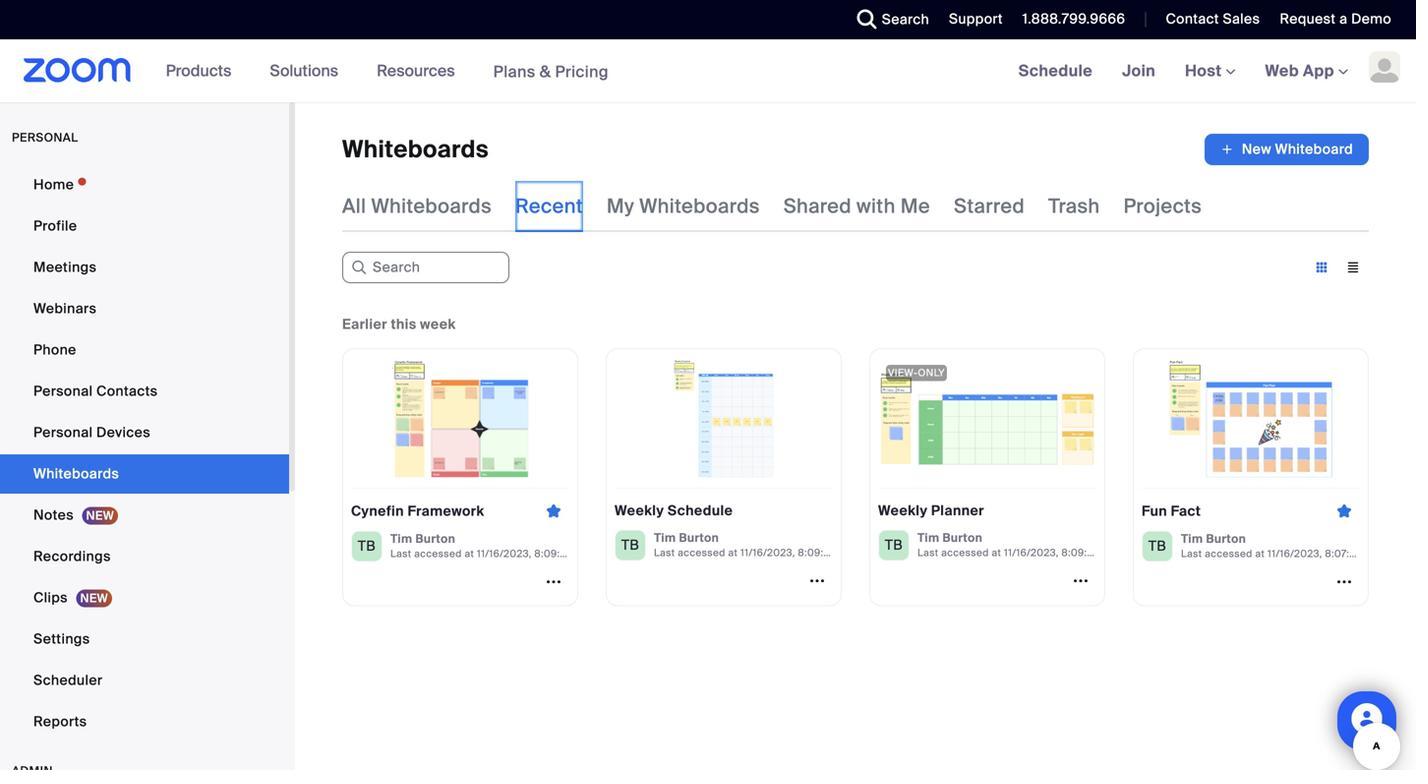 Task type: locate. For each thing, give the bounding box(es) containing it.
last down weekly planner
[[918, 547, 939, 560]]

last for tim burton last accessed at 11/16/2023, 8:09:13 am
[[918, 547, 939, 560]]

tim burton last accessed at 11/16/2023, 8:09:20 am
[[654, 531, 856, 560]]

am right 8:09:58
[[576, 548, 592, 561]]

weekly right "click to unstar the whiteboard cynefin framework" icon
[[615, 502, 664, 520]]

am
[[840, 547, 856, 560], [1101, 547, 1117, 560], [576, 548, 592, 561], [1365, 548, 1381, 561]]

demo
[[1352, 10, 1392, 28]]

at down fun fact application
[[1256, 548, 1265, 561]]

at inside tim burton last accessed at 11/16/2023, 8:07:24 am
[[1256, 548, 1265, 561]]

personal
[[33, 382, 93, 400], [33, 424, 93, 442]]

last down weekly schedule
[[654, 547, 675, 560]]

thumbnail of fun fact image
[[1142, 357, 1361, 480]]

tb for tim burton last accessed at 11/16/2023, 8:09:58 am
[[358, 537, 376, 555]]

last down the fact
[[1182, 548, 1203, 561]]

last for tim burton last accessed at 11/16/2023, 8:09:58 am
[[391, 548, 412, 561]]

am right 8:07:24
[[1365, 548, 1381, 561]]

tim down weekly planner
[[918, 531, 940, 546]]

11/16/2023, inside tim burton last accessed at 11/16/2023, 8:07:24 am
[[1268, 548, 1323, 561]]

am for tim burton last accessed at 11/16/2023, 8:09:20 am
[[840, 547, 856, 560]]

whiteboards up all whiteboards
[[342, 134, 489, 165]]

last inside tim burton last accessed at 11/16/2023, 8:09:58 am
[[391, 548, 412, 561]]

2 personal from the top
[[33, 424, 93, 442]]

burton down framework
[[416, 532, 456, 547]]

accessed for tim burton last accessed at 11/16/2023, 8:09:58 am
[[414, 548, 462, 561]]

a
[[1340, 10, 1348, 28]]

support
[[949, 10, 1003, 28]]

burton inside tim burton last accessed at 11/16/2023, 8:09:58 am
[[416, 532, 456, 547]]

cynefin framework application
[[351, 496, 570, 527]]

burton for tim burton last accessed at 11/16/2023, 8:09:13 am
[[943, 531, 983, 546]]

cynefin framework, modified at nov 16, 2023, link, starred element
[[342, 348, 592, 606]]

2 weekly from the left
[[879, 502, 928, 520]]

burton down fun fact application
[[1207, 532, 1247, 547]]

host
[[1186, 61, 1226, 81]]

am inside the tim burton last accessed at 11/16/2023, 8:09:13 am
[[1101, 547, 1117, 560]]

reports link
[[0, 702, 289, 742]]

tb down weekly schedule
[[622, 536, 640, 554]]

accessed inside the tim burton last accessed at 11/16/2023, 8:09:13 am
[[942, 547, 989, 560]]

personal devices link
[[0, 413, 289, 453]]

tim down cynefin framework
[[391, 532, 413, 547]]

am inside tim burton last accessed at 11/16/2023, 8:07:24 am
[[1365, 548, 1381, 561]]

last inside tim burton last accessed at 11/16/2023, 8:07:24 am
[[1182, 548, 1203, 561]]

am inside the tim burton last accessed at 11/16/2023, 8:09:20 am
[[840, 547, 856, 560]]

earlier this week
[[342, 315, 456, 334]]

week
[[420, 315, 456, 334]]

search button
[[843, 0, 935, 39]]

11/16/2023, inside the tim burton last accessed at 11/16/2023, 8:09:13 am
[[1004, 547, 1059, 560]]

whiteboards
[[342, 134, 489, 165], [371, 194, 492, 219], [640, 194, 760, 219], [33, 465, 119, 483]]

0 horizontal spatial weekly
[[615, 502, 664, 520]]

thumbnail of weekly schedule image
[[615, 357, 833, 480]]

1 vertical spatial schedule
[[668, 502, 733, 520]]

at inside tim burton last accessed at 11/16/2023, 8:09:58 am
[[465, 548, 474, 561]]

accessed down weekly schedule
[[678, 547, 726, 560]]

zoom logo image
[[24, 58, 131, 83]]

products button
[[166, 39, 240, 102]]

accessed down planner
[[942, 547, 989, 560]]

personal
[[12, 130, 78, 145]]

burton down weekly schedule
[[679, 531, 719, 546]]

at left 8:09:13
[[992, 547, 1002, 560]]

contact sales
[[1166, 10, 1261, 28]]

weekly schedule
[[615, 502, 733, 520]]

request a demo link
[[1266, 0, 1417, 39], [1280, 10, 1392, 28]]

weekly for weekly schedule
[[615, 502, 664, 520]]

home
[[33, 176, 74, 194]]

tim down the fact
[[1182, 532, 1204, 547]]

reports
[[33, 713, 87, 731]]

accessed inside tim burton last accessed at 11/16/2023, 8:09:58 am
[[414, 548, 462, 561]]

fun fact
[[1142, 502, 1202, 520]]

&
[[540, 61, 551, 82]]

notes link
[[0, 496, 289, 535]]

at inside the tim burton last accessed at 11/16/2023, 8:09:20 am
[[729, 547, 738, 560]]

tb for tim burton last accessed at 11/16/2023, 8:09:20 am
[[622, 536, 640, 554]]

accessed inside the tim burton last accessed at 11/16/2023, 8:09:20 am
[[678, 547, 726, 560]]

tim
[[654, 531, 676, 546], [918, 531, 940, 546], [391, 532, 413, 547], [1182, 532, 1204, 547]]

host button
[[1186, 61, 1236, 81]]

plans & pricing link
[[494, 61, 609, 82], [494, 61, 609, 82]]

11/16/2023, left 8:09:20
[[741, 547, 796, 560]]

meetings
[[33, 258, 97, 276]]

at down cynefin framework application
[[465, 548, 474, 561]]

settings link
[[0, 620, 289, 659]]

whiteboards up search "text field"
[[371, 194, 492, 219]]

burton inside the tim burton last accessed at 11/16/2023, 8:09:20 am
[[679, 531, 719, 546]]

11/16/2023, inside tim burton last accessed at 11/16/2023, 8:09:58 am
[[477, 548, 532, 561]]

burton inside tim burton last accessed at 11/16/2023, 8:07:24 am
[[1207, 532, 1247, 547]]

personal down phone
[[33, 382, 93, 400]]

personal for personal devices
[[33, 424, 93, 442]]

am right 8:09:20
[[840, 547, 856, 560]]

tim inside the tim burton last accessed at 11/16/2023, 8:09:20 am
[[654, 531, 676, 546]]

tim for tim burton last accessed at 11/16/2023, 8:07:24 am
[[1182, 532, 1204, 547]]

last inside the tim burton last accessed at 11/16/2023, 8:09:20 am
[[654, 547, 675, 560]]

weekly
[[615, 502, 664, 520], [879, 502, 928, 520]]

schedule up the tim burton last accessed at 11/16/2023, 8:09:20 am
[[668, 502, 733, 520]]

tb down the fun
[[1149, 537, 1167, 555]]

0 vertical spatial personal
[[33, 382, 93, 400]]

am right 8:09:13
[[1101, 547, 1117, 560]]

at inside the tim burton last accessed at 11/16/2023, 8:09:13 am
[[992, 547, 1002, 560]]

thumbnail of weekly planner image
[[879, 357, 1097, 480]]

contact
[[1166, 10, 1220, 28]]

1 horizontal spatial schedule
[[1019, 61, 1093, 81]]

11/16/2023, left 8:09:58
[[477, 548, 532, 561]]

notes
[[33, 506, 74, 524]]

burton inside the tim burton last accessed at 11/16/2023, 8:09:13 am
[[943, 531, 983, 546]]

1.888.799.9666 button
[[1008, 0, 1131, 39], [1023, 10, 1126, 28]]

Search text field
[[342, 252, 510, 283]]

product information navigation
[[151, 39, 624, 104]]

last for tim burton last accessed at 11/16/2023, 8:07:24 am
[[1182, 548, 1203, 561]]

tim for tim burton last accessed at 11/16/2023, 8:09:13 am
[[918, 531, 940, 546]]

0 horizontal spatial schedule
[[668, 502, 733, 520]]

11/16/2023, left 8:07:24
[[1268, 548, 1323, 561]]

tb inside fun fact, modified at nov 16, 2023, link, starred element
[[1149, 537, 1167, 555]]

last down cynefin framework
[[391, 548, 412, 561]]

personal down personal contacts
[[33, 424, 93, 442]]

at down weekly schedule
[[729, 547, 738, 560]]

tb down weekly planner
[[885, 536, 903, 554]]

am for tim burton last accessed at 11/16/2023, 8:09:58 am
[[576, 548, 592, 561]]

more options for cynefin framework image
[[538, 573, 570, 591]]

accessed down fun fact application
[[1206, 548, 1253, 561]]

whiteboards link
[[0, 455, 289, 494]]

tim inside tim burton last accessed at 11/16/2023, 8:07:24 am
[[1182, 532, 1204, 547]]

accessed down framework
[[414, 548, 462, 561]]

1 personal from the top
[[33, 382, 93, 400]]

11/16/2023,
[[741, 547, 796, 560], [1004, 547, 1059, 560], [477, 548, 532, 561], [1268, 548, 1323, 561]]

last inside the tim burton last accessed at 11/16/2023, 8:09:13 am
[[918, 547, 939, 560]]

burton
[[679, 531, 719, 546], [943, 531, 983, 546], [416, 532, 456, 547], [1207, 532, 1247, 547]]

tim inside tim burton last accessed at 11/16/2023, 8:09:58 am
[[391, 532, 413, 547]]

weekly for weekly planner
[[879, 502, 928, 520]]

clips
[[33, 589, 68, 607]]

accessed inside tim burton last accessed at 11/16/2023, 8:07:24 am
[[1206, 548, 1253, 561]]

whiteboards down personal devices at the left of page
[[33, 465, 119, 483]]

web app button
[[1266, 61, 1349, 81]]

11/16/2023, inside the tim burton last accessed at 11/16/2023, 8:09:20 am
[[741, 547, 796, 560]]

plans & pricing
[[494, 61, 609, 82]]

recent
[[516, 194, 583, 219]]

whiteboard
[[1276, 140, 1354, 158]]

tb down cynefin
[[358, 537, 376, 555]]

tb
[[622, 536, 640, 554], [885, 536, 903, 554], [358, 537, 376, 555], [1149, 537, 1167, 555]]

whiteboards inside application
[[342, 134, 489, 165]]

request
[[1280, 10, 1336, 28]]

1 horizontal spatial weekly
[[879, 502, 928, 520]]

contact sales link
[[1152, 0, 1266, 39], [1166, 10, 1261, 28]]

view-
[[888, 366, 918, 379]]

0 vertical spatial schedule
[[1019, 61, 1093, 81]]

tb inside weekly planner, modified at nov 16, 2023, link element
[[885, 536, 903, 554]]

burton down planner
[[943, 531, 983, 546]]

11/16/2023, left 8:09:13
[[1004, 547, 1059, 560]]

tim down weekly schedule
[[654, 531, 676, 546]]

meetings link
[[0, 248, 289, 287]]

more options for weekly planner image
[[1066, 572, 1097, 590]]

1.888.799.9666 button up join
[[1008, 0, 1131, 39]]

at for tim burton last accessed at 11/16/2023, 8:07:24 am
[[1256, 548, 1265, 561]]

1.888.799.9666
[[1023, 10, 1126, 28]]

8:09:13
[[1062, 547, 1098, 560]]

tim inside the tim burton last accessed at 11/16/2023, 8:09:13 am
[[918, 531, 940, 546]]

tb inside weekly schedule, modified at nov 16, 2023, link element
[[622, 536, 640, 554]]

last
[[654, 547, 675, 560], [918, 547, 939, 560], [391, 548, 412, 561], [1182, 548, 1203, 561]]

burton for tim burton last accessed at 11/16/2023, 8:07:24 am
[[1207, 532, 1247, 547]]

tb for tim burton last accessed at 11/16/2023, 8:07:24 am
[[1149, 537, 1167, 555]]

starred
[[954, 194, 1025, 219]]

fun fact application
[[1142, 496, 1361, 527]]

banner containing products
[[0, 39, 1417, 104]]

at
[[729, 547, 738, 560], [992, 547, 1002, 560], [465, 548, 474, 561], [1256, 548, 1265, 561]]

am inside tim burton last accessed at 11/16/2023, 8:09:58 am
[[576, 548, 592, 561]]

webinars link
[[0, 289, 289, 329]]

tb inside cynefin framework, modified at nov 16, 2023, link, starred element
[[358, 537, 376, 555]]

tim for tim burton last accessed at 11/16/2023, 8:09:58 am
[[391, 532, 413, 547]]

1 weekly from the left
[[615, 502, 664, 520]]

schedule down '1.888.799.9666'
[[1019, 61, 1093, 81]]

whiteboards application
[[342, 134, 1370, 165]]

weekly left planner
[[879, 502, 928, 520]]

whiteboards inside personal menu menu
[[33, 465, 119, 483]]

banner
[[0, 39, 1417, 104]]

1 vertical spatial personal
[[33, 424, 93, 442]]



Task type: describe. For each thing, give the bounding box(es) containing it.
at for tim burton last accessed at 11/16/2023, 8:09:58 am
[[465, 548, 474, 561]]

personal devices
[[33, 424, 151, 442]]

all
[[342, 194, 366, 219]]

tb for tim burton last accessed at 11/16/2023, 8:09:13 am
[[885, 536, 903, 554]]

am for tim burton last accessed at 11/16/2023, 8:09:13 am
[[1101, 547, 1117, 560]]

11/16/2023, for tim burton last accessed at 11/16/2023, 8:07:24 am
[[1268, 548, 1323, 561]]

cynefin
[[351, 502, 404, 520]]

more options for fun fact image
[[1329, 573, 1361, 591]]

search
[[882, 10, 930, 29]]

recordings
[[33, 548, 111, 566]]

8:09:58
[[535, 548, 573, 561]]

8:09:20
[[798, 547, 837, 560]]

join
[[1123, 61, 1156, 81]]

this
[[391, 315, 417, 334]]

accessed for tim burton last accessed at 11/16/2023, 8:09:20 am
[[678, 547, 726, 560]]

11/16/2023, for tim burton last accessed at 11/16/2023, 8:09:58 am
[[477, 548, 532, 561]]

last for tim burton last accessed at 11/16/2023, 8:09:20 am
[[654, 547, 675, 560]]

profile picture image
[[1370, 51, 1401, 83]]

weekly schedule, modified at nov 16, 2023, link element
[[606, 348, 856, 606]]

devices
[[96, 424, 151, 442]]

add image
[[1221, 140, 1235, 159]]

cynefin framework
[[351, 502, 485, 520]]

web app
[[1266, 61, 1335, 81]]

11/16/2023, for tim burton last accessed at 11/16/2023, 8:09:13 am
[[1004, 547, 1059, 560]]

tim burton last accessed at 11/16/2023, 8:09:13 am
[[918, 531, 1117, 560]]

home link
[[0, 165, 289, 205]]

personal contacts link
[[0, 372, 289, 411]]

at for tim burton last accessed at 11/16/2023, 8:09:20 am
[[729, 547, 738, 560]]

scheduler link
[[0, 661, 289, 701]]

clips link
[[0, 579, 289, 618]]

weekly planner
[[879, 502, 985, 520]]

webinars
[[33, 300, 97, 318]]

my
[[607, 194, 635, 219]]

view-only
[[888, 366, 945, 379]]

tim burton last accessed at 11/16/2023, 8:09:58 am
[[391, 532, 592, 561]]

fun fact, modified at nov 16, 2023, link, starred element
[[1133, 348, 1381, 606]]

at for tim burton last accessed at 11/16/2023, 8:09:13 am
[[992, 547, 1002, 560]]

products
[[166, 61, 232, 81]]

meetings navigation
[[1004, 39, 1417, 104]]

solutions button
[[270, 39, 347, 102]]

new whiteboard button
[[1205, 134, 1370, 165]]

fun
[[1142, 502, 1168, 520]]

thumbnail of cynefin framework image
[[351, 357, 570, 480]]

resources button
[[377, 39, 464, 102]]

shared with me
[[784, 194, 931, 219]]

trash
[[1049, 194, 1100, 219]]

settings
[[33, 630, 90, 648]]

am for tim burton last accessed at 11/16/2023, 8:07:24 am
[[1365, 548, 1381, 561]]

personal contacts
[[33, 382, 158, 400]]

earlier
[[342, 315, 388, 334]]

me
[[901, 194, 931, 219]]

grid mode, selected image
[[1307, 259, 1338, 276]]

11/16/2023, for tim burton last accessed at 11/16/2023, 8:09:20 am
[[741, 547, 796, 560]]

web
[[1266, 61, 1300, 81]]

schedule inside meetings navigation
[[1019, 61, 1093, 81]]

weekly planner, modified at nov 16, 2023, link element
[[870, 348, 1117, 606]]

planner
[[932, 502, 985, 520]]

my whiteboards
[[607, 194, 760, 219]]

profile link
[[0, 207, 289, 246]]

personal for personal contacts
[[33, 382, 93, 400]]

1.888.799.9666 button up the schedule link
[[1023, 10, 1126, 28]]

contacts
[[96, 382, 158, 400]]

tim burton last accessed at 11/16/2023, 8:07:24 am
[[1182, 532, 1381, 561]]

shared
[[784, 194, 852, 219]]

resources
[[377, 61, 455, 81]]

framework
[[408, 502, 485, 520]]

phone link
[[0, 331, 289, 370]]

new
[[1243, 140, 1272, 158]]

all whiteboards
[[342, 194, 492, 219]]

click to unstar the whiteboard fun fact image
[[1329, 502, 1361, 521]]

scheduler
[[33, 671, 103, 690]]

whiteboards right my
[[640, 194, 760, 219]]

phone
[[33, 341, 76, 359]]

solutions
[[270, 61, 339, 81]]

accessed for tim burton last accessed at 11/16/2023, 8:09:13 am
[[942, 547, 989, 560]]

profile
[[33, 217, 77, 235]]

burton for tim burton last accessed at 11/16/2023, 8:09:20 am
[[679, 531, 719, 546]]

burton for tim burton last accessed at 11/16/2023, 8:09:58 am
[[416, 532, 456, 547]]

schedule link
[[1004, 39, 1108, 102]]

tabs of all whiteboard page tab list
[[342, 181, 1202, 232]]

list mode, not selected image
[[1338, 259, 1370, 276]]

8:07:24
[[1326, 548, 1362, 561]]

more options for weekly schedule image
[[802, 572, 833, 590]]

only
[[918, 366, 945, 379]]

request a demo
[[1280, 10, 1392, 28]]

recordings link
[[0, 537, 289, 577]]

app
[[1304, 61, 1335, 81]]

plans
[[494, 61, 536, 82]]

with
[[857, 194, 896, 219]]

tim for tim burton last accessed at 11/16/2023, 8:09:20 am
[[654, 531, 676, 546]]

projects
[[1124, 194, 1202, 219]]

accessed for tim burton last accessed at 11/16/2023, 8:07:24 am
[[1206, 548, 1253, 561]]

pricing
[[555, 61, 609, 82]]

join link
[[1108, 39, 1171, 102]]

fact
[[1171, 502, 1202, 520]]

new whiteboard
[[1243, 140, 1354, 158]]

personal menu menu
[[0, 165, 289, 744]]

sales
[[1223, 10, 1261, 28]]

click to unstar the whiteboard cynefin framework image
[[538, 502, 570, 521]]



Task type: vqa. For each thing, say whether or not it's contained in the screenshot.
Shared with Me
yes



